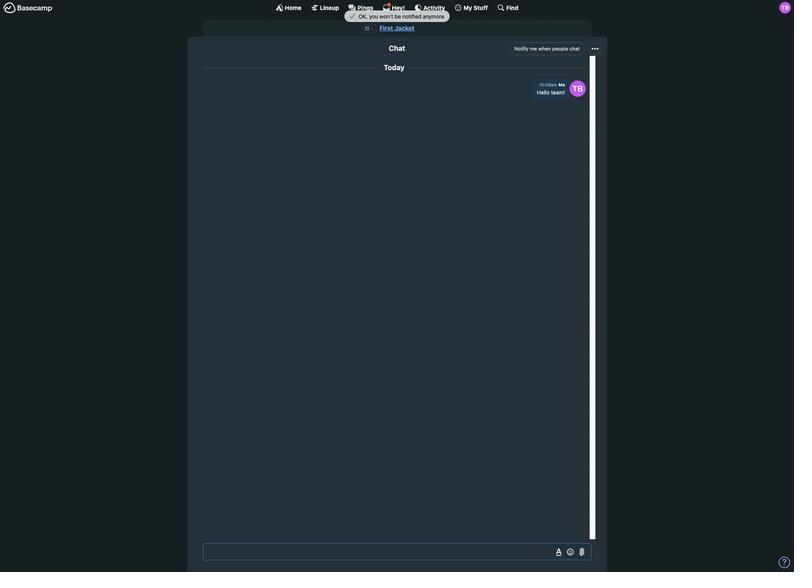 Task type: locate. For each thing, give the bounding box(es) containing it.
jacket
[[395, 25, 415, 32]]

pings
[[358, 4, 374, 11]]

1 horizontal spatial tyler black image
[[780, 2, 792, 14]]

first
[[380, 25, 393, 32]]

my stuff button
[[455, 4, 488, 12]]

10:09am element
[[540, 82, 558, 87]]

chat
[[389, 44, 406, 53]]

you
[[369, 13, 378, 20]]

pings button
[[349, 4, 374, 12]]

activity
[[424, 4, 446, 11]]

find button
[[498, 4, 519, 12]]

main element
[[0, 0, 795, 15]]

first jacket link
[[380, 25, 415, 32]]

ok, you won't be notified anymore
[[357, 13, 445, 20]]

0 vertical spatial tyler black image
[[780, 2, 792, 14]]

notify me when people chat link
[[509, 43, 586, 55]]

tyler black image inside main "element"
[[780, 2, 792, 14]]

lineup link
[[311, 4, 339, 12]]

be
[[395, 13, 401, 20]]

find
[[507, 4, 519, 11]]

tyler black image
[[780, 2, 792, 14], [570, 81, 586, 97]]

my
[[464, 4, 473, 11]]

home
[[285, 4, 302, 11]]

1 vertical spatial tyler black image
[[570, 81, 586, 97]]

people
[[553, 46, 569, 52]]

None text field
[[203, 544, 592, 561]]

my stuff
[[464, 4, 488, 11]]

notified
[[403, 13, 422, 20]]

lineup
[[320, 4, 339, 11]]



Task type: describe. For each thing, give the bounding box(es) containing it.
when
[[539, 46, 551, 52]]

first jacket
[[380, 25, 415, 32]]

home link
[[276, 4, 302, 12]]

notify
[[515, 46, 529, 52]]

activity link
[[415, 4, 446, 12]]

ok, you won't be notified anymore alert
[[0, 10, 795, 22]]

hey! button
[[383, 3, 405, 12]]

chat
[[570, 46, 580, 52]]

switch accounts image
[[3, 2, 53, 14]]

today
[[384, 63, 405, 72]]

10:09am link
[[540, 82, 558, 87]]

stuff
[[474, 4, 488, 11]]

10:09am
[[540, 82, 558, 87]]

hello
[[537, 89, 550, 96]]

won't
[[380, 13, 394, 20]]

notify me when people chat
[[515, 46, 580, 52]]

me
[[530, 46, 538, 52]]

hey!
[[392, 4, 405, 11]]

10:09am hello team!
[[537, 82, 566, 96]]

ok,
[[359, 13, 368, 20]]

anymore
[[423, 13, 445, 20]]

team!
[[552, 89, 566, 96]]

0 horizontal spatial tyler black image
[[570, 81, 586, 97]]



Task type: vqa. For each thing, say whether or not it's contained in the screenshot.
My
yes



